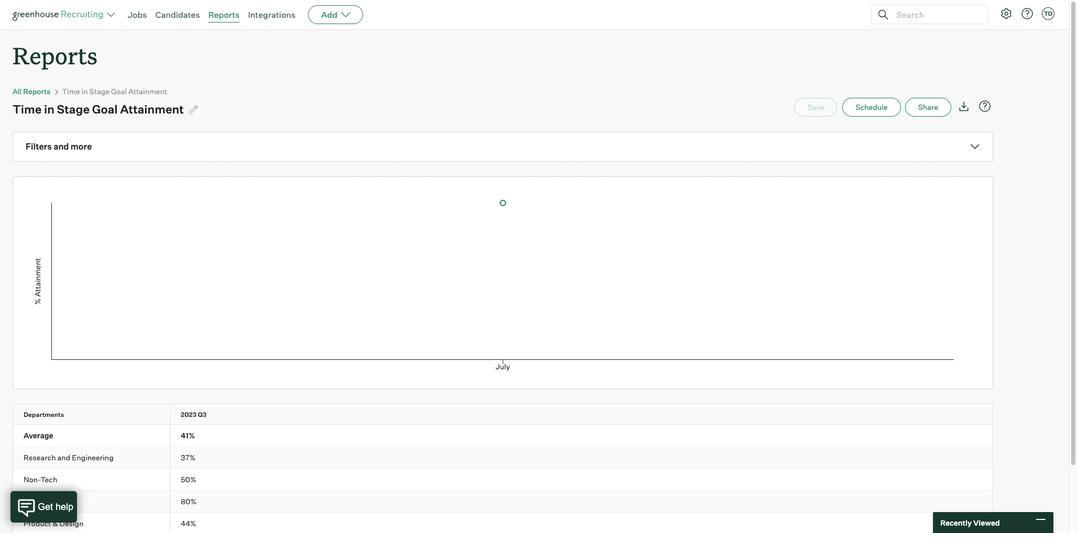 Task type: vqa. For each thing, say whether or not it's contained in the screenshot.
Share
yes



Task type: locate. For each thing, give the bounding box(es) containing it.
q3
[[198, 411, 207, 419]]

non-
[[24, 476, 40, 485]]

44%
[[181, 520, 196, 529]]

row containing test
[[13, 492, 993, 513]]

candidates link
[[155, 9, 200, 20]]

research
[[24, 454, 56, 463]]

row containing research and engineering
[[13, 448, 993, 469]]

row group
[[13, 426, 993, 448], [13, 448, 993, 470], [13, 470, 993, 492], [13, 492, 993, 514], [13, 514, 993, 534]]

row for row group containing test
[[13, 492, 993, 513]]

4 row group from the top
[[13, 492, 993, 514]]

engineering
[[72, 454, 114, 463]]

2 row group from the top
[[13, 448, 993, 470]]

product & design
[[24, 520, 84, 529]]

time down all reports
[[13, 102, 42, 116]]

reports right 'candidates'
[[208, 9, 240, 20]]

faq image
[[979, 100, 991, 113]]

goal
[[111, 87, 127, 96], [92, 102, 118, 116]]

and inside row group
[[57, 454, 70, 463]]

0 vertical spatial time in stage goal attainment
[[62, 87, 167, 96]]

row containing product & design
[[13, 514, 993, 534]]

time
[[62, 87, 80, 96], [13, 102, 42, 116]]

1 horizontal spatial time
[[62, 87, 80, 96]]

td button
[[1042, 7, 1055, 20]]

0 vertical spatial time
[[62, 87, 80, 96]]

1 row from the top
[[13, 405, 993, 425]]

average
[[24, 432, 53, 441]]

and for research
[[57, 454, 70, 463]]

1 vertical spatial in
[[44, 102, 54, 116]]

and right the research
[[57, 454, 70, 463]]

6 row from the top
[[13, 514, 993, 534]]

add button
[[308, 5, 363, 24]]

1 vertical spatial and
[[57, 454, 70, 463]]

all
[[13, 87, 22, 96]]

filters and more
[[26, 142, 92, 152]]

all reports
[[13, 87, 51, 96]]

and left more
[[54, 142, 69, 152]]

row
[[13, 405, 993, 425], [13, 426, 993, 447], [13, 448, 993, 469], [13, 470, 993, 491], [13, 492, 993, 513], [13, 514, 993, 534]]

Search text field
[[894, 7, 979, 22]]

row group containing research and engineering
[[13, 448, 993, 470]]

xychart image
[[26, 177, 980, 387]]

reports right all
[[23, 87, 51, 96]]

greenhouse recruiting image
[[13, 8, 107, 21]]

1 row group from the top
[[13, 426, 993, 448]]

more
[[71, 142, 92, 152]]

and for filters
[[54, 142, 69, 152]]

departments column header
[[13, 405, 179, 425]]

3 row group from the top
[[13, 470, 993, 492]]

row containing non-tech
[[13, 470, 993, 491]]

share
[[918, 103, 938, 112]]

time in stage goal attainment
[[62, 87, 167, 96], [13, 102, 184, 116]]

3 row from the top
[[13, 448, 993, 469]]

research and engineering
[[24, 454, 114, 463]]

recently viewed
[[940, 519, 1000, 528]]

1 horizontal spatial in
[[81, 87, 88, 96]]

0 horizontal spatial time
[[13, 102, 42, 116]]

&
[[53, 520, 58, 529]]

2 row from the top
[[13, 426, 993, 447]]

integrations link
[[248, 9, 296, 20]]

0 vertical spatial attainment
[[128, 87, 167, 96]]

row group containing product & design
[[13, 514, 993, 534]]

1 vertical spatial reports
[[13, 40, 98, 71]]

and
[[54, 142, 69, 152], [57, 454, 70, 463]]

5 row group from the top
[[13, 514, 993, 534]]

time in stage goal attainment link
[[62, 87, 167, 96]]

configure image
[[1000, 7, 1013, 20]]

0 vertical spatial stage
[[89, 87, 110, 96]]

design
[[59, 520, 84, 529]]

row group containing test
[[13, 492, 993, 514]]

row containing average
[[13, 426, 993, 447]]

stage
[[89, 87, 110, 96], [57, 102, 90, 116]]

0 vertical spatial reports
[[208, 9, 240, 20]]

reports link
[[208, 9, 240, 20]]

row for row group containing research and engineering
[[13, 448, 993, 469]]

attainment
[[128, 87, 167, 96], [120, 102, 184, 116]]

schedule
[[856, 103, 888, 112]]

4 row from the top
[[13, 470, 993, 491]]

reports down greenhouse recruiting image
[[13, 40, 98, 71]]

0 vertical spatial and
[[54, 142, 69, 152]]

grid
[[13, 405, 993, 534]]

0 horizontal spatial in
[[44, 102, 54, 116]]

time right all reports link
[[62, 87, 80, 96]]

1 vertical spatial goal
[[92, 102, 118, 116]]

in
[[81, 87, 88, 96], [44, 102, 54, 116]]

jobs
[[128, 9, 147, 20]]

reports
[[208, 9, 240, 20], [13, 40, 98, 71], [23, 87, 51, 96]]

5 row from the top
[[13, 492, 993, 513]]

schedule button
[[843, 98, 901, 117]]



Task type: describe. For each thing, give the bounding box(es) containing it.
td
[[1044, 10, 1053, 17]]

37%
[[181, 454, 196, 463]]

2023 q3
[[181, 411, 207, 419]]

recently
[[940, 519, 972, 528]]

41%
[[181, 432, 195, 441]]

1 vertical spatial stage
[[57, 102, 90, 116]]

1 vertical spatial time
[[13, 102, 42, 116]]

candidates
[[155, 9, 200, 20]]

2023
[[181, 411, 197, 419]]

1 vertical spatial time in stage goal attainment
[[13, 102, 184, 116]]

row for row group containing product & design
[[13, 514, 993, 534]]

1 vertical spatial attainment
[[120, 102, 184, 116]]

row for row group containing average
[[13, 426, 993, 447]]

integrations
[[248, 9, 296, 20]]

2 vertical spatial reports
[[23, 87, 51, 96]]

tech
[[40, 476, 57, 485]]

row for row group containing non-tech
[[13, 470, 993, 491]]

grid containing average
[[13, 405, 993, 534]]

all reports link
[[13, 87, 51, 96]]

download image
[[958, 100, 970, 113]]

departments
[[24, 411, 64, 419]]

row containing departments
[[13, 405, 993, 425]]

share button
[[905, 98, 951, 117]]

test
[[24, 498, 39, 507]]

jobs link
[[128, 9, 147, 20]]

row group containing non-tech
[[13, 470, 993, 492]]

viewed
[[973, 519, 1000, 528]]

row group containing average
[[13, 426, 993, 448]]

product
[[24, 520, 51, 529]]

50%
[[181, 476, 196, 485]]

filters
[[26, 142, 52, 152]]

non-tech
[[24, 476, 57, 485]]

td button
[[1040, 5, 1057, 22]]

save and schedule this report to revisit it! element
[[794, 98, 843, 117]]

2023 q3 column header
[[170, 405, 253, 425]]

add
[[321, 9, 338, 20]]

0 vertical spatial in
[[81, 87, 88, 96]]

80%
[[181, 498, 197, 507]]

0 vertical spatial goal
[[111, 87, 127, 96]]



